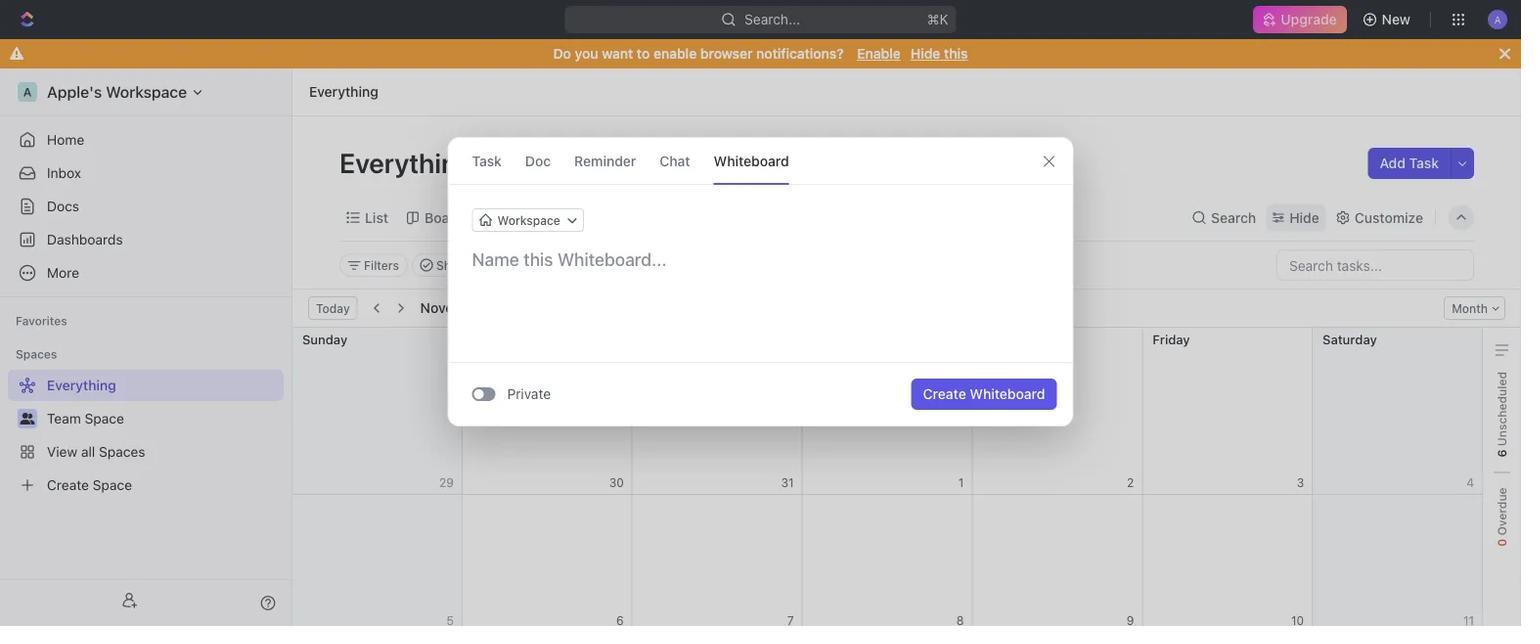Task type: describe. For each thing, give the bounding box(es) containing it.
list link
[[361, 204, 389, 231]]

upgrade link
[[1254, 6, 1347, 33]]

do you want to enable browser notifications? enable hide this
[[554, 46, 968, 62]]

doc
[[525, 153, 551, 169]]

calendar
[[499, 209, 558, 226]]

dialog containing task
[[448, 137, 1074, 427]]

board
[[425, 209, 463, 226]]

enable
[[858, 46, 901, 62]]

sunday
[[302, 332, 348, 346]]

reminder
[[575, 153, 636, 169]]

today
[[316, 301, 350, 315]]

unscheduled
[[1496, 372, 1510, 450]]

6
[[1496, 450, 1510, 457]]

customize
[[1355, 209, 1424, 226]]

task button
[[472, 138, 502, 184]]

reminder button
[[575, 138, 636, 184]]

sidebar navigation
[[0, 69, 293, 626]]

docs link
[[8, 191, 284, 222]]

0 horizontal spatial task
[[472, 153, 502, 169]]

create whiteboard button
[[912, 379, 1058, 410]]

board link
[[421, 204, 463, 231]]

notifications?
[[757, 46, 844, 62]]

upgrade
[[1282, 11, 1338, 27]]

search...
[[745, 11, 801, 27]]

you
[[575, 46, 599, 62]]

favorites button
[[8, 309, 75, 333]]

tree inside sidebar navigation
[[8, 370, 284, 501]]

show
[[437, 258, 467, 272]]

dashboards
[[47, 231, 123, 248]]

inbox link
[[8, 158, 284, 189]]

do
[[554, 46, 572, 62]]

Name this Whiteboard... field
[[449, 248, 1073, 271]]

list
[[365, 209, 389, 226]]

workspace
[[498, 213, 561, 227]]

0 vertical spatial whiteboard
[[714, 153, 790, 169]]

0
[[1496, 539, 1510, 547]]

spaces
[[16, 347, 57, 361]]

home
[[47, 132, 84, 148]]

hide inside button
[[541, 258, 568, 272]]

add task button
[[1369, 148, 1451, 179]]

add task
[[1380, 155, 1440, 171]]

overdue
[[1496, 488, 1510, 539]]

closed
[[471, 258, 508, 272]]

to
[[637, 46, 650, 62]]

browser
[[701, 46, 753, 62]]

whiteboard button
[[714, 138, 790, 184]]

create whiteboard
[[924, 386, 1046, 402]]

want
[[602, 46, 634, 62]]



Task type: locate. For each thing, give the bounding box(es) containing it.
task left doc
[[472, 153, 502, 169]]

dashboards link
[[8, 224, 284, 255]]

calendar link
[[495, 204, 558, 231]]

today button
[[308, 297, 358, 320]]

chat button
[[660, 138, 691, 184]]

hide right search
[[1290, 209, 1320, 226]]

whiteboard right create on the bottom
[[970, 386, 1046, 402]]

Search tasks... text field
[[1278, 251, 1474, 280]]

everything link
[[304, 80, 383, 104]]

task inside button
[[1410, 155, 1440, 171]]

hide button
[[1267, 204, 1326, 231]]

hide
[[911, 46, 941, 62], [1290, 209, 1320, 226], [541, 258, 568, 272]]

this
[[945, 46, 968, 62]]

new button
[[1355, 4, 1423, 35]]

⌘k
[[928, 11, 949, 27]]

hide button
[[534, 253, 575, 277]]

task right add
[[1410, 155, 1440, 171]]

whiteboard
[[714, 153, 790, 169], [970, 386, 1046, 402]]

inbox
[[47, 165, 81, 181]]

show closed
[[437, 258, 508, 272]]

workspace button
[[472, 208, 584, 232]]

saturday
[[1323, 332, 1378, 346]]

enable
[[654, 46, 697, 62]]

1 vertical spatial everything
[[340, 146, 479, 179]]

tree
[[8, 370, 284, 501]]

grid containing sunday
[[292, 328, 1484, 626]]

search button
[[1186, 204, 1263, 231]]

create
[[924, 386, 967, 402]]

1 horizontal spatial hide
[[911, 46, 941, 62]]

2 row from the top
[[293, 495, 1484, 626]]

new
[[1383, 11, 1411, 27]]

1 row from the top
[[293, 328, 1484, 495]]

0 vertical spatial hide
[[911, 46, 941, 62]]

add
[[1380, 155, 1406, 171]]

chat
[[660, 153, 691, 169]]

doc button
[[525, 138, 551, 184]]

favorites
[[16, 314, 67, 328]]

friday
[[1153, 332, 1191, 346]]

show closed button
[[412, 253, 517, 277]]

whiteboard inside button
[[970, 386, 1046, 402]]

0 horizontal spatial hide
[[541, 258, 568, 272]]

whiteboard right chat on the left top
[[714, 153, 790, 169]]

1 horizontal spatial whiteboard
[[970, 386, 1046, 402]]

0 vertical spatial everything
[[309, 84, 379, 100]]

task
[[472, 153, 502, 169], [1410, 155, 1440, 171]]

docs
[[47, 198, 79, 214]]

private
[[507, 386, 551, 402]]

workspace button
[[472, 208, 584, 232]]

0 horizontal spatial whiteboard
[[714, 153, 790, 169]]

hide inside dropdown button
[[1290, 209, 1320, 226]]

1 horizontal spatial task
[[1410, 155, 1440, 171]]

everything
[[309, 84, 379, 100], [340, 146, 479, 179]]

customize button
[[1330, 204, 1430, 231]]

search
[[1212, 209, 1257, 226]]

dialog
[[448, 137, 1074, 427]]

home link
[[8, 124, 284, 156]]

grid
[[292, 328, 1484, 626]]

1 vertical spatial whiteboard
[[970, 386, 1046, 402]]

2 horizontal spatial hide
[[1290, 209, 1320, 226]]

hide down the workspace
[[541, 258, 568, 272]]

2 vertical spatial hide
[[541, 258, 568, 272]]

1 vertical spatial hide
[[1290, 209, 1320, 226]]

hide left this
[[911, 46, 941, 62]]

row
[[293, 328, 1484, 495], [293, 495, 1484, 626]]



Task type: vqa. For each thing, say whether or not it's contained in the screenshot.
My Whiteboards "BUTTON"
no



